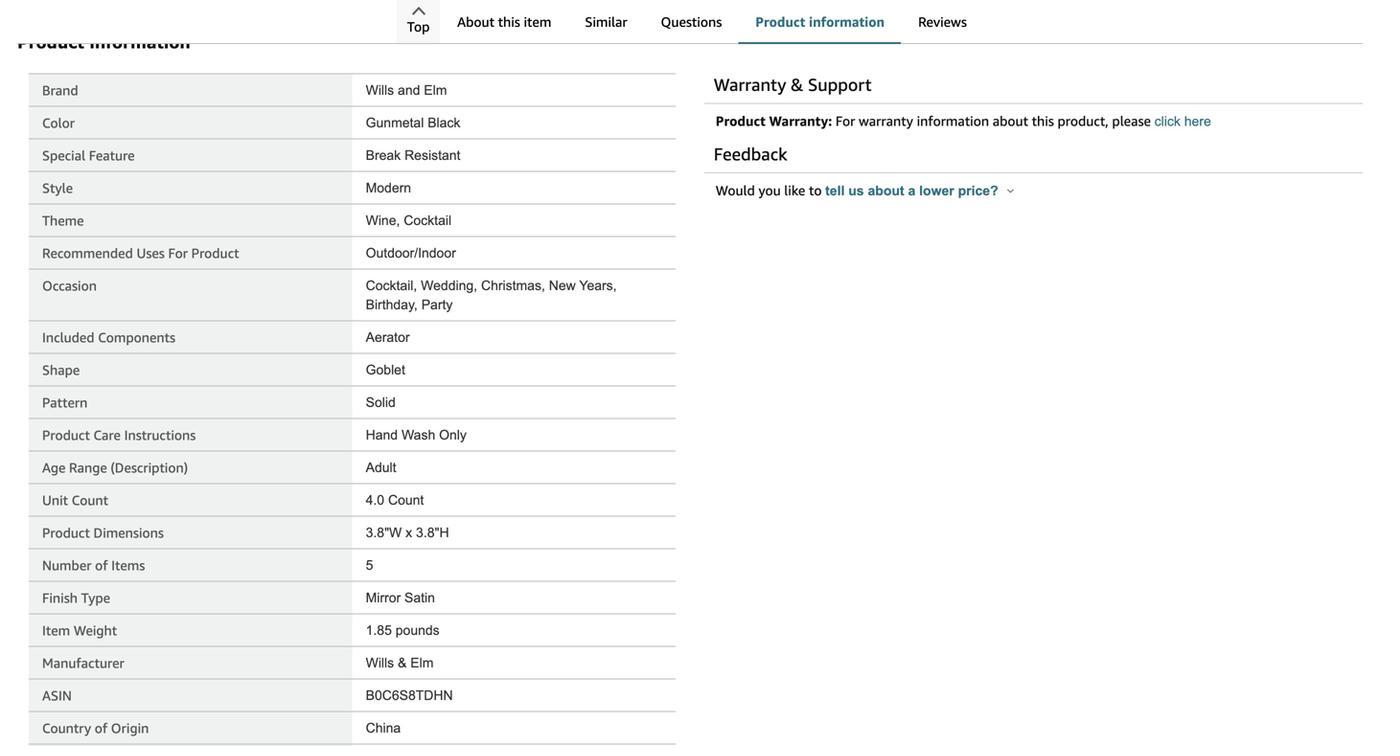 Task type: vqa. For each thing, say whether or not it's contained in the screenshot.
the bottom about
yes



Task type: locate. For each thing, give the bounding box(es) containing it.
0 vertical spatial information
[[809, 14, 885, 30]]

and
[[398, 83, 420, 98]]

item
[[524, 14, 552, 30]]

about
[[993, 113, 1029, 129], [868, 184, 905, 198]]

3.8"h
[[416, 526, 449, 541]]

of left origin
[[95, 721, 107, 737]]

for for uses
[[168, 245, 188, 261]]

elm for manufacturer
[[411, 656, 434, 671]]

of for country
[[95, 721, 107, 737]]

party
[[422, 298, 453, 312]]

this left item
[[498, 14, 520, 30]]

count right 4.0
[[388, 493, 424, 508]]

china
[[366, 721, 401, 736]]

black
[[428, 115, 461, 130]]

about up popover image
[[993, 113, 1029, 129]]

item weight
[[42, 623, 117, 639]]

solid
[[366, 395, 396, 410]]

recommended uses for product
[[42, 245, 239, 261]]

adult
[[366, 461, 396, 475]]

3.8"w x 3.8"h
[[366, 526, 449, 541]]

1.85
[[366, 624, 392, 638]]

care
[[93, 428, 121, 443]]

1 vertical spatial &
[[398, 656, 407, 671]]

this
[[498, 14, 520, 30], [1032, 113, 1054, 129]]

elm down pounds
[[411, 656, 434, 671]]

new
[[549, 278, 576, 293]]

included components
[[42, 330, 175, 346]]

elm for brand
[[424, 83, 447, 98]]

origin
[[111, 721, 149, 737]]

wills left and
[[366, 83, 394, 98]]

0 vertical spatial for
[[836, 113, 855, 129]]

0 horizontal spatial for
[[168, 245, 188, 261]]

country of origin
[[42, 721, 149, 737]]

0 vertical spatial of
[[95, 558, 108, 574]]

reviews
[[918, 14, 967, 30]]

1 vertical spatial wills
[[366, 656, 394, 671]]

0 horizontal spatial count
[[72, 493, 108, 509]]

elm right and
[[424, 83, 447, 98]]

1 horizontal spatial this
[[1032, 113, 1054, 129]]

for right uses
[[168, 245, 188, 261]]

information
[[809, 14, 885, 30], [90, 33, 191, 52], [917, 113, 989, 129]]

1 horizontal spatial &
[[791, 74, 804, 95]]

cocktail
[[404, 213, 452, 228]]

& for support
[[791, 74, 804, 95]]

about this item
[[457, 14, 552, 30]]

wine, cocktail
[[366, 213, 452, 228]]

0 vertical spatial product information
[[756, 14, 885, 30]]

a
[[908, 184, 916, 198]]

gunmetal black
[[366, 115, 461, 130]]

product up brand
[[17, 33, 84, 52]]

& down 1.85 pounds
[[398, 656, 407, 671]]

1 vertical spatial of
[[95, 721, 107, 737]]

0 horizontal spatial information
[[90, 33, 191, 52]]

wills down 1.85
[[366, 656, 394, 671]]

color
[[42, 115, 75, 131]]

0 vertical spatial &
[[791, 74, 804, 95]]

product information up support
[[756, 14, 885, 30]]

feature
[[89, 148, 135, 163]]

0 horizontal spatial this
[[498, 14, 520, 30]]

product dimensions
[[42, 525, 164, 541]]

1 horizontal spatial count
[[388, 493, 424, 508]]

mirror
[[366, 591, 401, 606]]

0 vertical spatial wills
[[366, 83, 394, 98]]

&
[[791, 74, 804, 95], [398, 656, 407, 671]]

break
[[366, 148, 401, 163]]

outdoor/indoor
[[366, 246, 456, 261]]

shape
[[42, 362, 80, 378]]

recommended
[[42, 245, 133, 261]]

of left items
[[95, 558, 108, 574]]

product up number
[[42, 525, 90, 541]]

pounds
[[396, 624, 440, 638]]

cocktail, wedding, christmas, new years, birthday, party
[[366, 278, 617, 312]]

product up feedback
[[716, 113, 766, 129]]

us
[[849, 184, 864, 198]]

count down the range
[[72, 493, 108, 509]]

product up warranty & support
[[756, 14, 806, 30]]

1 horizontal spatial product information
[[756, 14, 885, 30]]

please
[[1112, 113, 1151, 129]]

weight
[[74, 623, 117, 639]]

elm
[[424, 83, 447, 98], [411, 656, 434, 671]]

finish type
[[42, 590, 110, 606]]

0 vertical spatial about
[[993, 113, 1029, 129]]

2 wills from the top
[[366, 656, 394, 671]]

5
[[366, 558, 373, 573]]

birthday,
[[366, 298, 418, 312]]

2 vertical spatial information
[[917, 113, 989, 129]]

product down "pattern"
[[42, 428, 90, 443]]

count for unit count
[[72, 493, 108, 509]]

for for warranty:
[[836, 113, 855, 129]]

about left a
[[868, 184, 905, 198]]

warranty:
[[769, 113, 832, 129]]

1 vertical spatial about
[[868, 184, 905, 198]]

2 horizontal spatial information
[[917, 113, 989, 129]]

warranty
[[714, 74, 786, 95]]

would you like to
[[716, 183, 826, 198]]

age
[[42, 460, 66, 476]]

1 horizontal spatial for
[[836, 113, 855, 129]]

product
[[756, 14, 806, 30], [17, 33, 84, 52], [716, 113, 766, 129], [191, 245, 239, 261], [42, 428, 90, 443], [42, 525, 90, 541]]

& up the warranty:
[[791, 74, 804, 95]]

0 vertical spatial elm
[[424, 83, 447, 98]]

0 horizontal spatial product information
[[17, 33, 191, 52]]

1 horizontal spatial information
[[809, 14, 885, 30]]

for
[[836, 113, 855, 129], [168, 245, 188, 261]]

top
[[407, 19, 430, 35]]

0 vertical spatial this
[[498, 14, 520, 30]]

country
[[42, 721, 91, 737]]

1 vertical spatial elm
[[411, 656, 434, 671]]

1 wills from the top
[[366, 83, 394, 98]]

cocktail,
[[366, 278, 417, 293]]

tell us about a lower price? button
[[826, 184, 1014, 198]]

item
[[42, 623, 70, 639]]

product information
[[756, 14, 885, 30], [17, 33, 191, 52]]

this left product,
[[1032, 113, 1054, 129]]

number of items
[[42, 558, 145, 574]]

0 horizontal spatial &
[[398, 656, 407, 671]]

for down support
[[836, 113, 855, 129]]

popover image
[[1007, 188, 1014, 193]]

product information up brand
[[17, 33, 191, 52]]

1 vertical spatial for
[[168, 245, 188, 261]]

wills and elm
[[366, 83, 447, 98]]



Task type: describe. For each thing, give the bounding box(es) containing it.
here
[[1185, 114, 1211, 129]]

1 vertical spatial information
[[90, 33, 191, 52]]

years,
[[579, 278, 617, 293]]

wills for brand
[[366, 83, 394, 98]]

wills & elm
[[366, 656, 434, 671]]

of for number
[[95, 558, 108, 574]]

special
[[42, 148, 85, 163]]

feedback
[[714, 144, 788, 164]]

wills for manufacturer
[[366, 656, 394, 671]]

1 horizontal spatial about
[[993, 113, 1029, 129]]

mirror satin
[[366, 591, 435, 606]]

range
[[69, 460, 107, 476]]

gunmetal
[[366, 115, 424, 130]]

break resistant
[[366, 148, 461, 163]]

product warranty: for warranty information about this product, please click here
[[716, 113, 1211, 129]]

asin
[[42, 688, 72, 704]]

aerator
[[366, 330, 410, 345]]

1 vertical spatial product information
[[17, 33, 191, 52]]

brand
[[42, 82, 78, 98]]

instructions
[[124, 428, 196, 443]]

type
[[81, 590, 110, 606]]

x
[[406, 526, 412, 541]]

price?
[[958, 184, 999, 198]]

you
[[759, 183, 781, 198]]

wash
[[402, 428, 435, 443]]

lower
[[919, 184, 955, 198]]

would
[[716, 183, 755, 198]]

components
[[98, 330, 175, 346]]

included
[[42, 330, 94, 346]]

3.8"w
[[366, 526, 402, 541]]

1 vertical spatial this
[[1032, 113, 1054, 129]]

resistant
[[405, 148, 461, 163]]

unit count
[[42, 493, 108, 509]]

theme
[[42, 213, 84, 229]]

warranty & support
[[714, 74, 872, 95]]

warranty
[[859, 113, 913, 129]]

wedding,
[[421, 278, 477, 293]]

tell us about a lower price?
[[826, 184, 1002, 198]]

(description)
[[111, 460, 188, 476]]

tell
[[826, 184, 845, 198]]

items
[[111, 558, 145, 574]]

style
[[42, 180, 73, 196]]

to
[[809, 183, 822, 198]]

only
[[439, 428, 467, 443]]

occasion
[[42, 278, 97, 294]]

product,
[[1058, 113, 1109, 129]]

goblet
[[366, 363, 405, 378]]

4.0
[[366, 493, 384, 508]]

unit
[[42, 493, 68, 509]]

count for 4.0 count
[[388, 493, 424, 508]]

questions
[[661, 14, 722, 30]]

manufacturer
[[42, 656, 124, 671]]

finish
[[42, 590, 78, 606]]

click
[[1155, 114, 1181, 129]]

like
[[784, 183, 806, 198]]

hand wash only
[[366, 428, 467, 443]]

wine,
[[366, 213, 400, 228]]

4.0 count
[[366, 493, 424, 508]]

product care instructions
[[42, 428, 196, 443]]

pattern
[[42, 395, 88, 411]]

special feature
[[42, 148, 135, 163]]

click here link
[[1155, 114, 1211, 129]]

about
[[457, 14, 495, 30]]

& for elm
[[398, 656, 407, 671]]

0 horizontal spatial about
[[868, 184, 905, 198]]

number
[[42, 558, 92, 574]]

support
[[808, 74, 872, 95]]

similar
[[585, 14, 627, 30]]

hand
[[366, 428, 398, 443]]

age range (description)
[[42, 460, 188, 476]]

product right uses
[[191, 245, 239, 261]]

modern
[[366, 181, 411, 196]]

b0c6s8tdhn
[[366, 689, 453, 704]]



